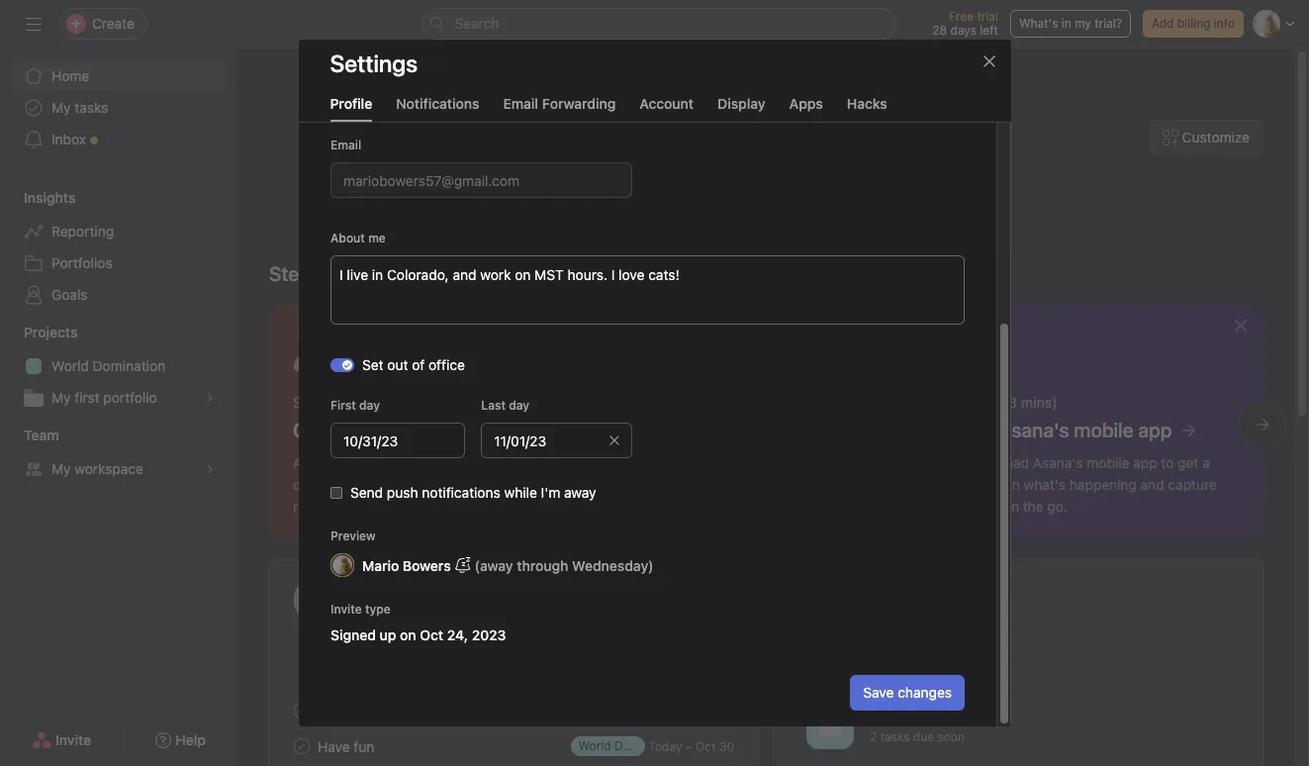 Task type: vqa. For each thing, say whether or not it's contained in the screenshot.
MORE
yes



Task type: describe. For each thing, give the bounding box(es) containing it.
save changes button
[[850, 675, 964, 711]]

portfolios link
[[12, 247, 226, 279]]

my for my tasks
[[51, 99, 71, 116]]

teams element
[[0, 418, 238, 489]]

1 horizontal spatial domination
[[615, 738, 678, 753]]

today – oct 30
[[649, 739, 734, 754]]

notifications
[[396, 95, 480, 112]]

customize
[[1182, 129, 1250, 145]]

my workspace link
[[12, 453, 226, 485]]

28
[[933, 23, 947, 38]]

my first portfolio link
[[12, 382, 226, 414]]

reporting
[[51, 223, 114, 240]]

–
[[686, 739, 693, 754]]

set
[[362, 356, 383, 373]]

goals link
[[12, 279, 226, 311]]

free
[[949, 9, 974, 24]]

good
[[615, 168, 690, 206]]

first
[[330, 398, 356, 413]]

day for first day
[[359, 398, 379, 413]]

upcoming button
[[357, 618, 424, 644]]

today
[[649, 739, 682, 754]]

add billing info button
[[1143, 10, 1244, 38]]

bowers
[[402, 557, 450, 574]]

my first portfolio
[[51, 389, 157, 406]]

global element
[[0, 48, 238, 167]]

reporting link
[[12, 216, 226, 247]]

send
[[350, 484, 383, 501]]

display button
[[718, 95, 766, 122]]

first
[[75, 389, 100, 406]]

days
[[951, 23, 977, 38]]

domination inside world domination 2 tasks due soon
[[912, 707, 987, 724]]

I usually work from 9am-5pm PST. Feel free to assign me a task with a due date anytime. Also, I love dogs! text field
[[330, 255, 964, 325]]

insights button
[[0, 188, 76, 208]]

up inside the beginner 4 more to level up
[[847, 250, 863, 267]]

projects button
[[0, 323, 78, 342]]

trial?
[[1095, 16, 1122, 31]]

search
[[455, 15, 499, 32]]

overdue
[[448, 618, 504, 634]]

my tasks link
[[12, 92, 226, 124]]

hide sidebar image
[[26, 16, 42, 32]]

portfolio
[[103, 389, 157, 406]]

day for last day
[[508, 398, 529, 413]]

calendar image
[[818, 713, 842, 737]]

domination inside projects 'element'
[[93, 357, 165, 374]]

24,
[[447, 626, 468, 643]]

in
[[1062, 16, 1072, 31]]

invite for invite
[[55, 731, 91, 748]]

steps to get started
[[269, 262, 445, 285]]

my for my workspace
[[51, 460, 71, 477]]

workspace
[[75, 460, 143, 477]]

Optional text field
[[481, 423, 631, 458]]

profile
[[330, 95, 372, 112]]

close image
[[981, 53, 997, 69]]

forwarding
[[542, 95, 616, 112]]

world domination 2 tasks due soon
[[870, 707, 987, 745]]

first day
[[330, 398, 379, 413]]

add billing info
[[1152, 16, 1235, 31]]

invite button
[[19, 722, 104, 758]]

portfolios
[[51, 254, 112, 271]]

search list box
[[421, 8, 896, 40]]

last
[[481, 398, 505, 413]]

save changes
[[863, 684, 952, 701]]

of
[[411, 356, 424, 373]]

my for my first portfolio
[[51, 389, 71, 406]]

mb button
[[294, 576, 341, 624]]

oct inside invite type signed up on oct 24, 2023
[[419, 626, 443, 643]]

settings
[[330, 49, 418, 77]]

inbox
[[51, 131, 86, 147]]

projects
[[24, 324, 78, 340]]

about me
[[330, 231, 385, 245]]

1 horizontal spatial oct
[[696, 739, 716, 754]]

office
[[428, 356, 465, 373]]

soon
[[938, 730, 965, 745]]

inbox link
[[12, 124, 226, 155]]

4
[[749, 250, 757, 267]]

on
[[399, 626, 416, 643]]

last day
[[481, 398, 529, 413]]

to inside the beginner 4 more to level up
[[797, 250, 810, 267]]

1 vertical spatial mario
[[362, 557, 399, 574]]

scroll card carousel right image
[[1255, 417, 1271, 433]]

2 completed image from the top
[[290, 734, 314, 758]]

email forwarding button
[[503, 95, 616, 122]]

fun
[[354, 738, 374, 755]]

save
[[863, 684, 894, 701]]

team
[[24, 427, 59, 443]]

tasks inside global element
[[75, 99, 108, 116]]

2
[[870, 730, 877, 745]]

i'm
[[541, 484, 560, 501]]

trial
[[977, 9, 999, 24]]

world inside world domination 2 tasks due soon
[[870, 707, 908, 724]]

preview
[[330, 529, 375, 543]]



Task type: locate. For each thing, give the bounding box(es) containing it.
1 horizontal spatial mb
[[333, 557, 351, 572]]

0 vertical spatial mario
[[841, 168, 917, 206]]

1 horizontal spatial up
[[847, 250, 863, 267]]

0 horizontal spatial mario
[[362, 557, 399, 574]]

0 vertical spatial invite
[[330, 602, 361, 617]]

world domination link left the –
[[571, 736, 678, 756]]

world domination left the –
[[579, 738, 678, 753]]

set out of office
[[362, 356, 465, 373]]

world domination inside projects 'element'
[[51, 357, 165, 374]]

0 vertical spatial domination
[[93, 357, 165, 374]]

world
[[51, 357, 89, 374], [870, 707, 908, 724], [579, 738, 611, 753]]

notifications
[[421, 484, 500, 501]]

30
[[719, 739, 734, 754]]

team button
[[0, 426, 59, 445]]

world domination up my first portfolio
[[51, 357, 165, 374]]

mario
[[841, 168, 917, 206], [362, 557, 399, 574]]

notifications button
[[396, 95, 480, 122]]

0 horizontal spatial world domination
[[51, 357, 165, 374]]

profile button
[[330, 95, 372, 122]]

1 completed image from the top
[[290, 699, 314, 722]]

1 horizontal spatial invite
[[330, 602, 361, 617]]

up
[[847, 250, 863, 267], [379, 626, 396, 643]]

0 horizontal spatial invite
[[55, 731, 91, 748]]

0 vertical spatial completed checkbox
[[290, 699, 314, 722]]

email
[[503, 95, 538, 112], [330, 138, 361, 152]]

my
[[51, 99, 71, 116], [51, 389, 71, 406], [51, 460, 71, 477]]

day right last
[[508, 398, 529, 413]]

1 vertical spatial world domination link
[[571, 736, 678, 756]]

due
[[913, 730, 934, 745]]

mario up my tasks
[[362, 557, 399, 574]]

my tasks
[[51, 99, 108, 116]]

customize button
[[1150, 120, 1263, 155]]

world left today
[[579, 738, 611, 753]]

domination left the –
[[615, 738, 678, 753]]

0 horizontal spatial tasks
[[75, 99, 108, 116]]

email left forwarding
[[503, 95, 538, 112]]

0 horizontal spatial oct
[[419, 626, 443, 643]]

invite inside invite type signed up on oct 24, 2023
[[330, 602, 361, 617]]

beginner
[[675, 249, 741, 267]]

1 vertical spatial completed image
[[290, 734, 314, 758]]

None text field
[[330, 423, 465, 458]]

1 horizontal spatial world domination link
[[571, 736, 678, 756]]

0 vertical spatial up
[[847, 250, 863, 267]]

(away
[[474, 557, 513, 574]]

wednesday)
[[572, 557, 653, 574]]

away
[[564, 484, 596, 501]]

2 horizontal spatial world
[[870, 707, 908, 724]]

tasks down 'home'
[[75, 99, 108, 116]]

have
[[318, 738, 350, 755]]

1 vertical spatial my
[[51, 389, 71, 406]]

0 vertical spatial email
[[503, 95, 538, 112]]

1 vertical spatial world
[[870, 707, 908, 724]]

what's
[[1019, 16, 1058, 31]]

invite for invite type signed up on oct 24, 2023
[[330, 602, 361, 617]]

overdue button
[[448, 618, 504, 644]]

oct
[[419, 626, 443, 643], [696, 739, 716, 754]]

0 horizontal spatial email
[[330, 138, 361, 152]]

apps
[[789, 95, 823, 112]]

projects element
[[0, 315, 238, 418]]

to down the about at the left of the page
[[325, 262, 343, 285]]

1 completed checkbox from the top
[[290, 699, 314, 722]]

domination
[[93, 357, 165, 374], [912, 707, 987, 724], [615, 738, 678, 753]]

up left the on
[[379, 626, 396, 643]]

home
[[51, 67, 89, 84]]

1 vertical spatial email
[[330, 138, 361, 152]]

2 vertical spatial my
[[51, 460, 71, 477]]

email for email
[[330, 138, 361, 152]]

type
[[365, 602, 390, 617]]

1 vertical spatial tasks
[[880, 730, 910, 745]]

2 horizontal spatial domination
[[912, 707, 987, 724]]

to left level
[[797, 250, 810, 267]]

day right first
[[359, 398, 379, 413]]

my workspace
[[51, 460, 143, 477]]

1 horizontal spatial world
[[579, 738, 611, 753]]

domination up portfolio
[[93, 357, 165, 374]]

tasks
[[75, 99, 108, 116], [880, 730, 910, 745]]

1 horizontal spatial email
[[503, 95, 538, 112]]

1 horizontal spatial tasks
[[880, 730, 910, 745]]

0 vertical spatial world domination link
[[12, 350, 226, 382]]

clear date image
[[608, 434, 620, 446]]

0 vertical spatial world domination
[[51, 357, 165, 374]]

1 day from the left
[[359, 398, 379, 413]]

0 horizontal spatial world
[[51, 357, 89, 374]]

0 horizontal spatial up
[[379, 626, 396, 643]]

2 day from the left
[[508, 398, 529, 413]]

1 horizontal spatial day
[[508, 398, 529, 413]]

get started
[[348, 262, 445, 285]]

email forwarding
[[503, 95, 616, 112]]

2 vertical spatial domination
[[615, 738, 678, 753]]

invite
[[330, 602, 361, 617], [55, 731, 91, 748]]

my up "inbox"
[[51, 99, 71, 116]]

world up first
[[51, 357, 89, 374]]

completed image
[[290, 699, 314, 722], [290, 734, 314, 758]]

what's in my trial?
[[1019, 16, 1122, 31]]

0 vertical spatial world
[[51, 357, 89, 374]]

email down profile button
[[330, 138, 361, 152]]

while
[[504, 484, 537, 501]]

invite type signed up on oct 24, 2023
[[330, 602, 506, 643]]

me
[[368, 231, 385, 245]]

out
[[387, 356, 408, 373]]

afternoon,
[[697, 168, 834, 206]]

Send push notifications while I'm away checkbox
[[330, 487, 342, 499]]

1 vertical spatial domination
[[912, 707, 987, 724]]

email inside button
[[503, 95, 538, 112]]

to
[[797, 250, 810, 267], [325, 262, 343, 285]]

my tasks link
[[357, 584, 733, 612]]

mario bowers
[[362, 557, 450, 574]]

mario down hacks button
[[841, 168, 917, 206]]

1 horizontal spatial mario
[[841, 168, 917, 206]]

domination up soon
[[912, 707, 987, 724]]

1 vertical spatial up
[[379, 626, 396, 643]]

my inside teams element
[[51, 460, 71, 477]]

mb inside button
[[306, 591, 330, 609]]

oct right the on
[[419, 626, 443, 643]]

about
[[330, 231, 365, 245]]

hacks
[[847, 95, 887, 112]]

invite inside button
[[55, 731, 91, 748]]

oct right the –
[[696, 739, 716, 754]]

world domination
[[51, 357, 165, 374], [579, 738, 678, 753]]

world domination link
[[12, 350, 226, 382], [571, 736, 678, 756]]

what's in my trial? button
[[1010, 10, 1131, 38]]

1 horizontal spatial world domination
[[579, 738, 678, 753]]

2 completed checkbox from the top
[[290, 734, 314, 758]]

0 vertical spatial tasks
[[75, 99, 108, 116]]

tasks inside world domination 2 tasks due soon
[[880, 730, 910, 745]]

0 vertical spatial oct
[[419, 626, 443, 643]]

mb
[[333, 557, 351, 572], [306, 591, 330, 609]]

insights
[[24, 189, 76, 206]]

1 vertical spatial world domination
[[579, 738, 678, 753]]

world inside projects 'element'
[[51, 357, 89, 374]]

0 horizontal spatial to
[[325, 262, 343, 285]]

mb left the type
[[306, 591, 330, 609]]

Completed checkbox
[[290, 699, 314, 722], [290, 734, 314, 758]]

apps button
[[789, 95, 823, 122]]

0 vertical spatial mb
[[333, 557, 351, 572]]

0 horizontal spatial world domination link
[[12, 350, 226, 382]]

0 vertical spatial completed image
[[290, 699, 314, 722]]

1 vertical spatial mb
[[306, 591, 330, 609]]

insights element
[[0, 180, 238, 315]]

1 horizontal spatial to
[[797, 250, 810, 267]]

my inside global element
[[51, 99, 71, 116]]

up right level
[[847, 250, 863, 267]]

0 horizontal spatial mb
[[306, 591, 330, 609]]

more
[[761, 250, 794, 267]]

account
[[640, 95, 694, 112]]

my
[[1075, 16, 1092, 31]]

world down save
[[870, 707, 908, 724]]

goals
[[51, 286, 88, 303]]

signed
[[330, 626, 376, 643]]

mb down "preview"
[[333, 557, 351, 572]]

info
[[1214, 16, 1235, 31]]

my left first
[[51, 389, 71, 406]]

email for email forwarding
[[503, 95, 538, 112]]

1 my from the top
[[51, 99, 71, 116]]

(away through wednesday)
[[474, 557, 653, 574]]

0 horizontal spatial domination
[[93, 357, 165, 374]]

set out of office switch
[[330, 358, 354, 372]]

tasks right 2
[[880, 730, 910, 745]]

2 vertical spatial world
[[579, 738, 611, 753]]

my inside projects 'element'
[[51, 389, 71, 406]]

free trial 28 days left
[[933, 9, 999, 38]]

display
[[718, 95, 766, 112]]

push
[[386, 484, 418, 501]]

day
[[359, 398, 379, 413], [508, 398, 529, 413]]

1 vertical spatial completed checkbox
[[290, 734, 314, 758]]

billing
[[1178, 16, 1211, 31]]

hacks button
[[847, 95, 887, 122]]

0 vertical spatial my
[[51, 99, 71, 116]]

1 vertical spatial invite
[[55, 731, 91, 748]]

2 my from the top
[[51, 389, 71, 406]]

world domination link up portfolio
[[12, 350, 226, 382]]

my down team
[[51, 460, 71, 477]]

left
[[980, 23, 999, 38]]

level
[[814, 250, 843, 267]]

0 horizontal spatial day
[[359, 398, 379, 413]]

1 vertical spatial oct
[[696, 739, 716, 754]]

add
[[1152, 16, 1174, 31]]

None text field
[[330, 162, 631, 198]]

3 my from the top
[[51, 460, 71, 477]]

up inside invite type signed up on oct 24, 2023
[[379, 626, 396, 643]]

upcoming
[[357, 618, 424, 634]]

search button
[[421, 8, 896, 40]]



